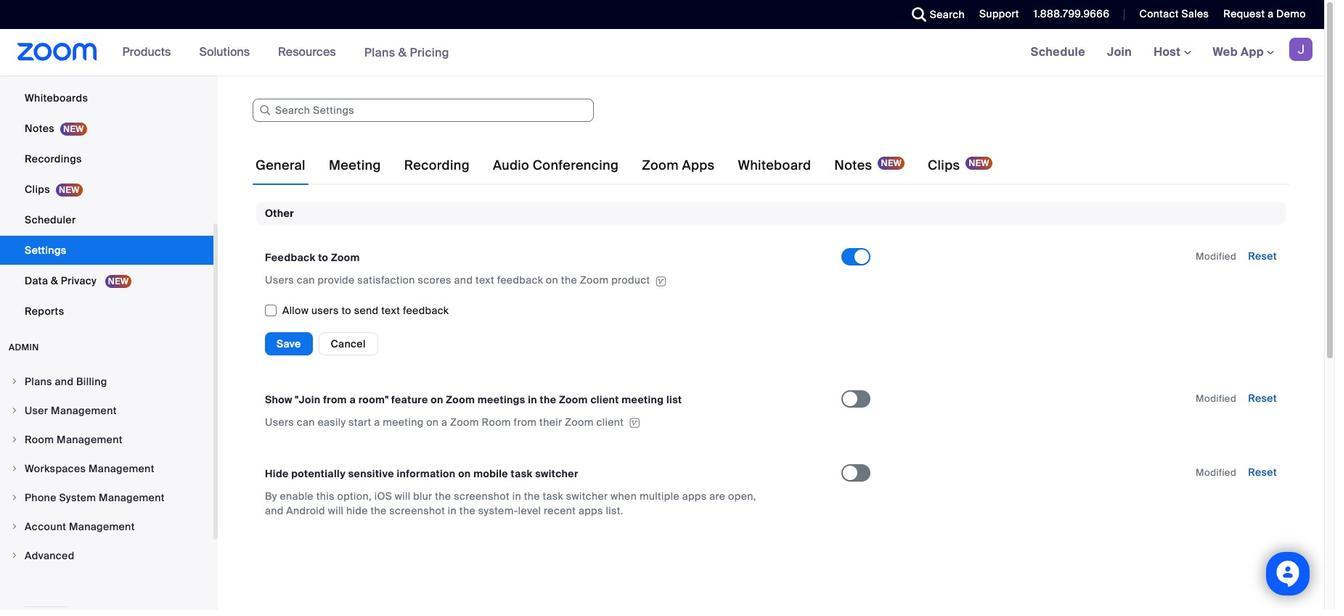 Task type: vqa. For each thing, say whether or not it's contained in the screenshot.
Android at the left of page
yes



Task type: locate. For each thing, give the bounding box(es) containing it.
users for users can easily start a meeting on a zoom room from their zoom client
[[265, 416, 294, 429]]

1 vertical spatial and
[[55, 375, 74, 388]]

the
[[561, 274, 577, 287], [540, 393, 557, 406], [435, 490, 451, 503], [524, 490, 540, 503], [371, 505, 387, 518], [460, 505, 476, 518]]

search
[[930, 8, 965, 21]]

other
[[265, 207, 294, 220]]

1 vertical spatial switcher
[[566, 490, 608, 503]]

banner containing products
[[0, 29, 1325, 76]]

2 can from the top
[[297, 416, 315, 429]]

text inside application
[[476, 274, 494, 287]]

plans inside product information navigation
[[364, 45, 395, 60]]

0 horizontal spatial notes
[[25, 122, 54, 135]]

zoom
[[642, 157, 679, 174], [331, 252, 360, 265], [580, 274, 609, 287], [446, 393, 475, 406], [559, 393, 588, 406], [450, 416, 479, 429], [565, 416, 594, 429]]

scheduler
[[25, 213, 76, 227]]

zoom right their
[[565, 416, 594, 429]]

and inside application
[[454, 274, 473, 287]]

from up easily
[[323, 393, 347, 406]]

the left product
[[561, 274, 577, 287]]

0 vertical spatial &
[[398, 45, 407, 60]]

right image for plans and billing
[[10, 378, 19, 386]]

2 users from the top
[[265, 416, 294, 429]]

web
[[1213, 44, 1238, 60]]

room down meetings
[[482, 416, 511, 429]]

meetings
[[478, 393, 525, 406]]

3 reset from the top
[[1248, 466, 1277, 479]]

recordings
[[25, 152, 82, 166]]

right image inside user management menu item
[[10, 407, 19, 415]]

1 horizontal spatial apps
[[682, 490, 707, 503]]

1 vertical spatial plans
[[25, 375, 52, 388]]

users for users can provide satisfaction scores and text feedback on the zoom product
[[265, 274, 294, 287]]

3 right image from the top
[[10, 436, 19, 444]]

room inside menu item
[[25, 434, 54, 447]]

1 horizontal spatial from
[[514, 416, 537, 429]]

support
[[980, 7, 1019, 20]]

meeting up support version for show "join from a room" feature on zoom meetings in the zoom client meeting list image
[[622, 393, 664, 406]]

plans & pricing
[[364, 45, 449, 60]]

join
[[1107, 44, 1132, 60]]

from left their
[[514, 416, 537, 429]]

1 vertical spatial in
[[512, 490, 521, 503]]

data & privacy
[[25, 274, 99, 288]]

1 horizontal spatial text
[[476, 274, 494, 287]]

1 vertical spatial from
[[514, 416, 537, 429]]

2 vertical spatial in
[[448, 505, 457, 518]]

schedule
[[1031, 44, 1086, 60]]

right image inside phone system management menu item
[[10, 494, 19, 503]]

can down "join
[[297, 416, 315, 429]]

a left the "room""
[[350, 393, 356, 406]]

0 vertical spatial feedback
[[497, 274, 543, 287]]

right image left account
[[10, 523, 19, 532]]

account management
[[25, 521, 135, 534]]

1 vertical spatial &
[[51, 274, 58, 288]]

room"
[[358, 393, 389, 406]]

right image left room management at bottom
[[10, 436, 19, 444]]

management down room management menu item
[[89, 463, 154, 476]]

screenshot up system-
[[454, 490, 510, 503]]

plans
[[364, 45, 395, 60], [25, 375, 52, 388]]

1 vertical spatial meeting
[[383, 416, 424, 429]]

plans inside menu item
[[25, 375, 52, 388]]

0 vertical spatial can
[[297, 274, 315, 287]]

on inside 'application'
[[426, 416, 439, 429]]

1 vertical spatial notes
[[835, 157, 872, 174]]

client left list
[[591, 393, 619, 406]]

1 reset button from the top
[[1248, 250, 1277, 263]]

0 vertical spatial and
[[454, 274, 473, 287]]

users can easily start a meeting on a zoom room from their zoom client application
[[265, 415, 773, 430]]

meeting
[[329, 157, 381, 174]]

users inside 'application'
[[265, 416, 294, 429]]

1 vertical spatial reset button
[[1248, 392, 1277, 405]]

1 right image from the top
[[10, 378, 19, 386]]

management up workspaces management
[[57, 434, 123, 447]]

1 horizontal spatial &
[[398, 45, 407, 60]]

task
[[511, 468, 533, 481], [543, 490, 564, 503]]

screenshot
[[454, 490, 510, 503], [389, 505, 445, 518]]

users inside application
[[265, 274, 294, 287]]

task right mobile
[[511, 468, 533, 481]]

users down show at the left bottom of the page
[[265, 416, 294, 429]]

0 vertical spatial clips
[[928, 157, 960, 174]]

modified for users can provide satisfaction scores and text feedback on the zoom product
[[1196, 251, 1237, 263]]

right image left "workspaces" on the bottom left of page
[[10, 465, 19, 473]]

admin
[[9, 342, 39, 354]]

room management menu item
[[0, 426, 213, 454]]

can
[[297, 274, 315, 287], [297, 416, 315, 429]]

0 vertical spatial client
[[591, 393, 619, 406]]

workspaces
[[25, 463, 86, 476]]

in down information
[[448, 505, 457, 518]]

right image
[[10, 465, 19, 473], [10, 494, 19, 503], [10, 552, 19, 561]]

management up "advanced" menu item
[[69, 521, 135, 534]]

0 horizontal spatial and
[[55, 375, 74, 388]]

users
[[265, 274, 294, 287], [265, 416, 294, 429]]

1 vertical spatial reset
[[1248, 392, 1277, 405]]

0 horizontal spatial &
[[51, 274, 58, 288]]

zoom left apps
[[642, 157, 679, 174]]

apps left 'are'
[[682, 490, 707, 503]]

task up 'recent'
[[543, 490, 564, 503]]

1 vertical spatial modified
[[1196, 393, 1237, 405]]

0 vertical spatial room
[[482, 416, 511, 429]]

0 vertical spatial task
[[511, 468, 533, 481]]

right image inside plans and billing menu item
[[10, 378, 19, 386]]

pricing
[[410, 45, 449, 60]]

right image
[[10, 378, 19, 386], [10, 407, 19, 415], [10, 436, 19, 444], [10, 523, 19, 532]]

0 vertical spatial apps
[[682, 490, 707, 503]]

1 reset from the top
[[1248, 250, 1277, 263]]

2 reset button from the top
[[1248, 392, 1277, 405]]

0 vertical spatial users
[[265, 274, 294, 287]]

meeting down feature
[[383, 416, 424, 429]]

can down feedback to zoom
[[297, 274, 315, 287]]

right image down admin
[[10, 378, 19, 386]]

1 horizontal spatial plans
[[364, 45, 395, 60]]

2 reset from the top
[[1248, 392, 1277, 405]]

to left send at the left
[[342, 304, 351, 317]]

and right scores
[[454, 274, 473, 287]]

clips inside the tabs of my account settings page tab list
[[928, 157, 960, 174]]

screenshot down blur
[[389, 505, 445, 518]]

1.888.799.9666 button
[[1023, 0, 1114, 29], [1034, 7, 1110, 20]]

2 right image from the top
[[10, 407, 19, 415]]

client left support version for show "join from a room" feature on zoom meetings in the zoom client meeting list image
[[597, 416, 624, 429]]

0 vertical spatial reset button
[[1248, 250, 1277, 263]]

the down ios
[[371, 505, 387, 518]]

in up level
[[512, 490, 521, 503]]

Search Settings text field
[[253, 99, 594, 122]]

user management
[[25, 404, 117, 418]]

management for account management
[[69, 521, 135, 534]]

1 vertical spatial will
[[328, 505, 344, 518]]

management down billing
[[51, 404, 117, 418]]

2 horizontal spatial in
[[528, 393, 537, 406]]

plans up user at bottom left
[[25, 375, 52, 388]]

4 right image from the top
[[10, 523, 19, 532]]

1 horizontal spatial will
[[395, 490, 411, 503]]

0 vertical spatial text
[[476, 274, 494, 287]]

3 right image from the top
[[10, 552, 19, 561]]

meeting inside 'application'
[[383, 416, 424, 429]]

will down this
[[328, 505, 344, 518]]

room inside 'application'
[[482, 416, 511, 429]]

zoom down show "join from a room" feature on zoom meetings in the zoom client meeting list
[[450, 416, 479, 429]]

in up users can easily start a meeting on a zoom room from their zoom client 'application'
[[528, 393, 537, 406]]

plans and billing
[[25, 375, 107, 388]]

0 horizontal spatial will
[[328, 505, 344, 518]]

1 vertical spatial apps
[[579, 505, 603, 518]]

2 right image from the top
[[10, 494, 19, 503]]

room
[[482, 416, 511, 429], [25, 434, 54, 447]]

0 horizontal spatial plans
[[25, 375, 52, 388]]

1 vertical spatial users
[[265, 416, 294, 429]]

1 users from the top
[[265, 274, 294, 287]]

1 horizontal spatial in
[[512, 490, 521, 503]]

scores
[[418, 274, 452, 287]]

0 vertical spatial meeting
[[622, 393, 664, 406]]

1 vertical spatial task
[[543, 490, 564, 503]]

show "join from a room" feature on zoom meetings in the zoom client meeting list
[[265, 393, 682, 406]]

zoom up users can easily start a meeting on a zoom room from their zoom client
[[446, 393, 475, 406]]

personal menu menu
[[0, 0, 213, 328]]

and left billing
[[55, 375, 74, 388]]

1 horizontal spatial feedback
[[497, 274, 543, 287]]

apps
[[682, 490, 707, 503], [579, 505, 603, 518]]

& for privacy
[[51, 274, 58, 288]]

billing
[[76, 375, 107, 388]]

2 vertical spatial reset
[[1248, 466, 1277, 479]]

from inside 'application'
[[514, 416, 537, 429]]

from
[[323, 393, 347, 406], [514, 416, 537, 429]]

2 modified from the top
[[1196, 393, 1237, 405]]

0 vertical spatial notes
[[25, 122, 54, 135]]

0 vertical spatial to
[[318, 252, 328, 265]]

apps left list.
[[579, 505, 603, 518]]

by
[[265, 490, 277, 503]]

management
[[51, 404, 117, 418], [57, 434, 123, 447], [89, 463, 154, 476], [99, 492, 165, 505], [69, 521, 135, 534]]

0 horizontal spatial clips
[[25, 183, 50, 196]]

to up provide
[[318, 252, 328, 265]]

zoom up provide
[[331, 252, 360, 265]]

whiteboards
[[25, 91, 88, 105]]

can inside 'application'
[[297, 416, 315, 429]]

1 horizontal spatial screenshot
[[454, 490, 510, 503]]

notes inside personal menu "menu"
[[25, 122, 54, 135]]

admin menu menu
[[0, 368, 213, 571]]

room down user at bottom left
[[25, 434, 54, 447]]

client
[[591, 393, 619, 406], [597, 416, 624, 429]]

& inside product information navigation
[[398, 45, 407, 60]]

0 horizontal spatial from
[[323, 393, 347, 406]]

to
[[318, 252, 328, 265], [342, 304, 351, 317]]

plans left pricing
[[364, 45, 395, 60]]

2 vertical spatial reset button
[[1248, 466, 1277, 479]]

0 vertical spatial in
[[528, 393, 537, 406]]

the up level
[[524, 490, 540, 503]]

a left demo
[[1268, 7, 1274, 20]]

1 modified from the top
[[1196, 251, 1237, 263]]

personal
[[25, 61, 69, 74]]

provide
[[318, 274, 355, 287]]

and down by
[[265, 505, 284, 518]]

text right scores
[[476, 274, 494, 287]]

& inside personal menu "menu"
[[51, 274, 58, 288]]

notes
[[25, 122, 54, 135], [835, 157, 872, 174]]

feature
[[391, 393, 428, 406]]

2 vertical spatial right image
[[10, 552, 19, 561]]

reports
[[25, 305, 64, 318]]

right image left phone
[[10, 494, 19, 503]]

0 vertical spatial modified
[[1196, 251, 1237, 263]]

1 vertical spatial right image
[[10, 494, 19, 503]]

0 horizontal spatial text
[[381, 304, 400, 317]]

0 vertical spatial right image
[[10, 465, 19, 473]]

support link
[[969, 0, 1023, 29], [980, 7, 1019, 20]]

1.888.799.9666
[[1034, 7, 1110, 20]]

management inside menu item
[[99, 492, 165, 505]]

audio conferencing
[[493, 157, 619, 174]]

clips inside personal menu "menu"
[[25, 183, 50, 196]]

tabs of my account settings page tab list
[[253, 145, 996, 186]]

1 vertical spatial clips
[[25, 183, 50, 196]]

& for pricing
[[398, 45, 407, 60]]

0 vertical spatial plans
[[364, 45, 395, 60]]

1 vertical spatial feedback
[[403, 304, 449, 317]]

zoom logo image
[[17, 43, 97, 61]]

when
[[611, 490, 637, 503]]

0 horizontal spatial meeting
[[383, 416, 424, 429]]

and inside by enable this option, ios will blur the screenshot in the task switcher when multiple apps are open, and android will hide the screenshot in the system-level recent apps list.
[[265, 505, 284, 518]]

1 vertical spatial room
[[25, 434, 54, 447]]

will right ios
[[395, 490, 411, 503]]

1 vertical spatial to
[[342, 304, 351, 317]]

devices
[[71, 61, 111, 74]]

2 vertical spatial modified
[[1196, 467, 1237, 479]]

plans & pricing link
[[364, 45, 449, 60], [364, 45, 449, 60]]

users down feedback
[[265, 274, 294, 287]]

1 right image from the top
[[10, 465, 19, 473]]

right image inside account management menu item
[[10, 523, 19, 532]]

1 vertical spatial client
[[597, 416, 624, 429]]

0 vertical spatial switcher
[[535, 468, 579, 481]]

cancel button
[[318, 332, 378, 356]]

cancel
[[331, 337, 366, 350]]

request
[[1224, 7, 1265, 20]]

0 vertical spatial from
[[323, 393, 347, 406]]

1 horizontal spatial notes
[[835, 157, 872, 174]]

right image left user at bottom left
[[10, 407, 19, 415]]

host button
[[1154, 44, 1191, 60]]

web app
[[1213, 44, 1264, 60]]

will
[[395, 490, 411, 503], [328, 505, 344, 518]]

1 horizontal spatial and
[[265, 505, 284, 518]]

management for workspaces management
[[89, 463, 154, 476]]

can inside application
[[297, 274, 315, 287]]

0 vertical spatial reset
[[1248, 250, 1277, 263]]

the up their
[[540, 393, 557, 406]]

list
[[667, 393, 682, 406]]

right image inside room management menu item
[[10, 436, 19, 444]]

right image inside the workspaces management menu item
[[10, 465, 19, 473]]

0 horizontal spatial room
[[25, 434, 54, 447]]

reset for users can provide satisfaction scores and text feedback on the zoom product
[[1248, 250, 1277, 263]]

& right "data" at left
[[51, 274, 58, 288]]

management down the workspaces management menu item
[[99, 492, 165, 505]]

open,
[[728, 490, 756, 503]]

0 horizontal spatial screenshot
[[389, 505, 445, 518]]

1 horizontal spatial task
[[543, 490, 564, 503]]

modified
[[1196, 251, 1237, 263], [1196, 393, 1237, 405], [1196, 467, 1237, 479]]

2 horizontal spatial and
[[454, 274, 473, 287]]

1 horizontal spatial clips
[[928, 157, 960, 174]]

switcher
[[535, 468, 579, 481], [566, 490, 608, 503]]

the left system-
[[460, 505, 476, 518]]

1 can from the top
[[297, 274, 315, 287]]

&
[[398, 45, 407, 60], [51, 274, 58, 288]]

users can easily start a meeting on a zoom room from their zoom client
[[265, 416, 624, 429]]

2 vertical spatial and
[[265, 505, 284, 518]]

0 horizontal spatial apps
[[579, 505, 603, 518]]

text right send at the left
[[381, 304, 400, 317]]

banner
[[0, 29, 1325, 76]]

1 vertical spatial can
[[297, 416, 315, 429]]

zoom left product
[[580, 274, 609, 287]]

& left pricing
[[398, 45, 407, 60]]

right image left advanced
[[10, 552, 19, 561]]

1 horizontal spatial room
[[482, 416, 511, 429]]



Task type: describe. For each thing, give the bounding box(es) containing it.
3 modified from the top
[[1196, 467, 1237, 479]]

1 horizontal spatial to
[[342, 304, 351, 317]]

search button
[[901, 0, 969, 29]]

other element
[[256, 203, 1286, 536]]

3 reset button from the top
[[1248, 466, 1277, 479]]

multiple
[[640, 490, 680, 503]]

reset for users can easily start a meeting on a zoom room from their zoom client
[[1248, 392, 1277, 405]]

reset button for users can easily start a meeting on a zoom room from their zoom client
[[1248, 392, 1277, 405]]

right image for room management
[[10, 436, 19, 444]]

clips link
[[0, 175, 213, 204]]

reports link
[[0, 297, 213, 326]]

right image for workspaces
[[10, 465, 19, 473]]

can for easily
[[297, 416, 315, 429]]

0 horizontal spatial task
[[511, 468, 533, 481]]

hide
[[346, 505, 368, 518]]

demo
[[1277, 7, 1306, 20]]

advanced menu item
[[0, 542, 213, 570]]

a down show "join from a room" feature on zoom meetings in the zoom client meeting list
[[442, 416, 448, 429]]

zoom apps
[[642, 157, 715, 174]]

easily
[[318, 416, 346, 429]]

notes inside the tabs of my account settings page tab list
[[835, 157, 872, 174]]

the inside application
[[561, 274, 577, 287]]

personal devices link
[[0, 53, 213, 82]]

potentially
[[291, 468, 346, 481]]

list.
[[606, 505, 623, 518]]

right image for account management
[[10, 523, 19, 532]]

schedule link
[[1020, 29, 1097, 76]]

phone
[[25, 492, 56, 505]]

and inside menu item
[[55, 375, 74, 388]]

user
[[25, 404, 48, 418]]

mobile
[[474, 468, 508, 481]]

zoom inside the tabs of my account settings page tab list
[[642, 157, 679, 174]]

web app button
[[1213, 44, 1274, 60]]

a right start on the bottom left
[[374, 416, 380, 429]]

right image for user management
[[10, 407, 19, 415]]

scheduler link
[[0, 206, 213, 235]]

data & privacy link
[[0, 267, 213, 296]]

users can provide satisfaction scores and text feedback on the zoom product application
[[265, 273, 773, 288]]

can for provide
[[297, 274, 315, 287]]

in for meetings
[[528, 393, 537, 406]]

allow users to send text feedback
[[282, 304, 449, 317]]

apps
[[682, 157, 715, 174]]

privacy
[[61, 274, 97, 288]]

settings link
[[0, 236, 213, 265]]

task inside by enable this option, ios will blur the screenshot in the task switcher when multiple apps are open, and android will hide the screenshot in the system-level recent apps list.
[[543, 490, 564, 503]]

management for user management
[[51, 404, 117, 418]]

on inside application
[[546, 274, 558, 287]]

right image inside "advanced" menu item
[[10, 552, 19, 561]]

switcher inside by enable this option, ios will blur the screenshot in the task switcher when multiple apps are open, and android will hide the screenshot in the system-level recent apps list.
[[566, 490, 608, 503]]

client inside 'application'
[[597, 416, 624, 429]]

data
[[25, 274, 48, 288]]

products button
[[122, 29, 177, 76]]

"join
[[295, 393, 321, 406]]

system-
[[478, 505, 518, 518]]

whiteboards link
[[0, 84, 213, 113]]

users can provide satisfaction scores and text feedback on the zoom product
[[265, 274, 650, 287]]

hide potentially sensitive information on mobile task switcher
[[265, 468, 579, 481]]

0 horizontal spatial feedback
[[403, 304, 449, 317]]

workspaces management menu item
[[0, 455, 213, 483]]

sensitive
[[348, 468, 394, 481]]

1 horizontal spatial meeting
[[622, 393, 664, 406]]

satisfaction
[[357, 274, 415, 287]]

profile picture image
[[1290, 38, 1313, 61]]

in for screenshot
[[512, 490, 521, 503]]

solutions button
[[199, 29, 256, 76]]

request a demo
[[1224, 7, 1306, 20]]

zoom inside application
[[580, 274, 609, 287]]

save button
[[265, 332, 313, 356]]

sales
[[1182, 7, 1209, 20]]

the right blur
[[435, 490, 451, 503]]

show
[[265, 393, 292, 406]]

send
[[354, 304, 379, 317]]

by enable this option, ios will blur the screenshot in the task switcher when multiple apps are open, and android will hide the screenshot in the system-level recent apps list.
[[265, 490, 756, 518]]

ios
[[374, 490, 392, 503]]

join link
[[1097, 29, 1143, 76]]

management for room management
[[57, 434, 123, 447]]

blur
[[413, 490, 432, 503]]

information
[[397, 468, 456, 481]]

1 vertical spatial screenshot
[[389, 505, 445, 518]]

zoom up their
[[559, 393, 588, 406]]

system
[[59, 492, 96, 505]]

android
[[286, 505, 325, 518]]

this
[[316, 490, 335, 503]]

their
[[540, 416, 562, 429]]

product information navigation
[[112, 29, 460, 76]]

contact sales
[[1140, 7, 1209, 20]]

conferencing
[[533, 157, 619, 174]]

app
[[1241, 44, 1264, 60]]

feedback to zoom
[[265, 252, 360, 265]]

resources button
[[278, 29, 342, 76]]

account management menu item
[[0, 513, 213, 541]]

settings
[[25, 244, 66, 257]]

hide
[[265, 468, 289, 481]]

account
[[25, 521, 66, 534]]

room management
[[25, 434, 123, 447]]

option,
[[337, 490, 372, 503]]

0 horizontal spatial in
[[448, 505, 457, 518]]

general
[[256, 157, 306, 174]]

support version for feedback to zoom image
[[654, 276, 668, 287]]

0 horizontal spatial to
[[318, 252, 328, 265]]

1 vertical spatial text
[[381, 304, 400, 317]]

right image for phone
[[10, 494, 19, 503]]

0 vertical spatial will
[[395, 490, 411, 503]]

whiteboard
[[738, 157, 811, 174]]

recent
[[544, 505, 576, 518]]

0 vertical spatial screenshot
[[454, 490, 510, 503]]

meetings navigation
[[1020, 29, 1325, 76]]

notes link
[[0, 114, 213, 143]]

user management menu item
[[0, 397, 213, 425]]

start
[[349, 416, 371, 429]]

audio
[[493, 157, 529, 174]]

product
[[612, 274, 650, 287]]

workspaces management
[[25, 463, 154, 476]]

phone system management menu item
[[0, 484, 213, 512]]

side navigation navigation
[[0, 0, 218, 611]]

solutions
[[199, 44, 250, 60]]

plans for plans & pricing
[[364, 45, 395, 60]]

enable
[[280, 490, 314, 503]]

plans for plans and billing
[[25, 375, 52, 388]]

plans and billing menu item
[[0, 368, 213, 396]]

feedback inside application
[[497, 274, 543, 287]]

products
[[122, 44, 171, 60]]

resources
[[278, 44, 336, 60]]

personal devices
[[25, 61, 111, 74]]

are
[[710, 490, 726, 503]]

reset button for users can provide satisfaction scores and text feedback on the zoom product
[[1248, 250, 1277, 263]]

recording
[[404, 157, 470, 174]]

modified for users can easily start a meeting on a zoom room from their zoom client
[[1196, 393, 1237, 405]]

advanced
[[25, 550, 75, 563]]

contact
[[1140, 7, 1179, 20]]

support version for show "join from a room" feature on zoom meetings in the zoom client meeting list image
[[628, 418, 642, 428]]



